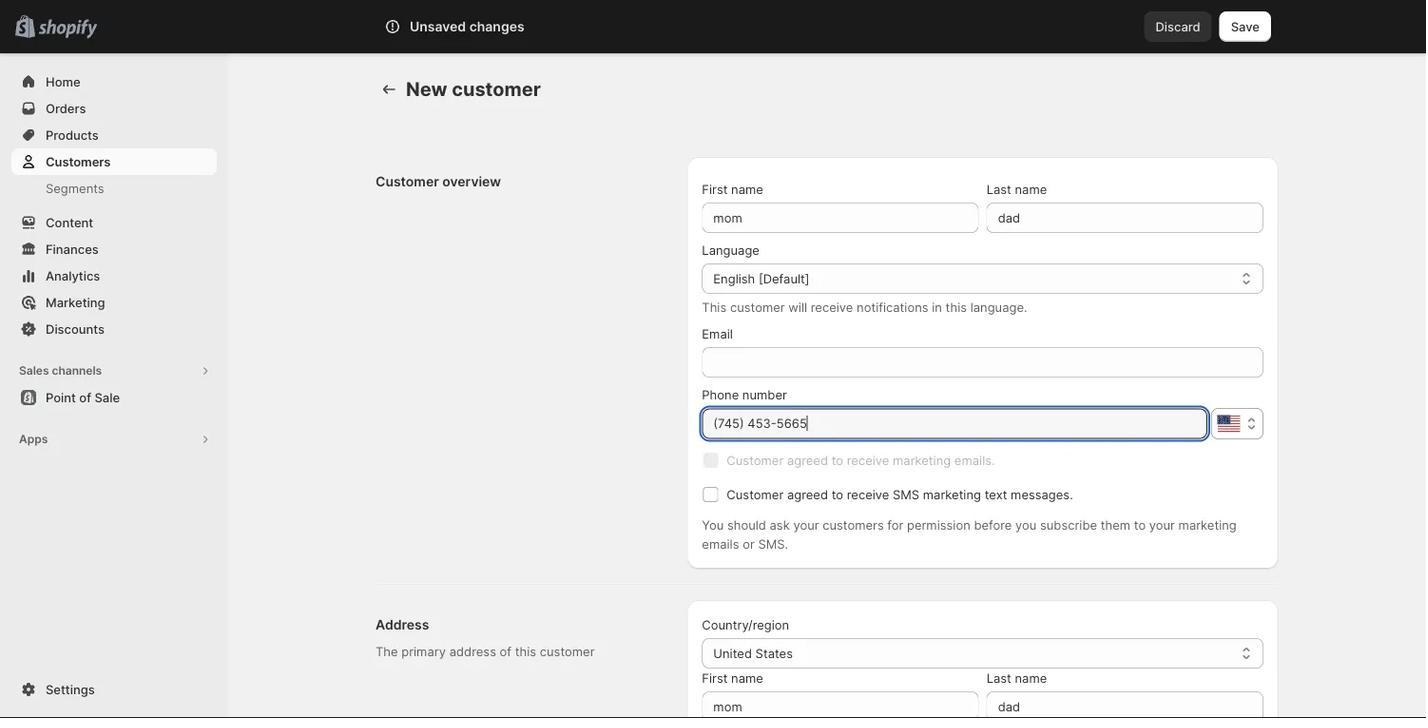 Task type: vqa. For each thing, say whether or not it's contained in the screenshot.
ask
yes



Task type: describe. For each thing, give the bounding box(es) containing it.
should
[[727, 517, 766, 532]]

1 vertical spatial marketing
[[923, 487, 981, 502]]

country/region
[[702, 617, 790, 632]]

2 first from the top
[[702, 670, 728, 685]]

ask
[[770, 517, 790, 532]]

customers
[[46, 154, 111, 169]]

in
[[932, 300, 942, 314]]

segments link
[[11, 175, 217, 202]]

discard
[[1156, 19, 1201, 34]]

or
[[743, 536, 755, 551]]

overview
[[442, 174, 501, 190]]

1 last name from the top
[[987, 182, 1047, 196]]

email
[[702, 326, 733, 341]]

receive for marketing
[[847, 453, 890, 467]]

point of sale button
[[0, 384, 228, 411]]

of inside button
[[79, 390, 91, 405]]

emails
[[702, 536, 739, 551]]

new
[[406, 78, 448, 101]]

receive for sms
[[847, 487, 890, 502]]

customer for new
[[452, 78, 541, 101]]

customer for customer agreed to receive marketing emails.
[[727, 453, 784, 467]]

you
[[1016, 517, 1037, 532]]

last name text field for 2nd first name text field from the bottom of the page
[[987, 203, 1264, 233]]

subscribe
[[1040, 517, 1098, 532]]

home link
[[11, 68, 217, 95]]

[default]
[[759, 271, 810, 286]]

to for sms
[[832, 487, 844, 502]]

home
[[46, 74, 80, 89]]

agreed for customer agreed to receive sms marketing text messages.
[[787, 487, 828, 502]]

receive for notifications
[[811, 300, 853, 314]]

customer for this
[[730, 300, 785, 314]]

english [default]
[[714, 271, 810, 286]]

2 vertical spatial customer
[[540, 644, 595, 659]]

discard button
[[1145, 11, 1212, 42]]

sms.
[[758, 536, 789, 551]]

search button
[[437, 11, 989, 42]]

phone number
[[702, 387, 787, 402]]

unsaved
[[410, 19, 466, 35]]

messages.
[[1011, 487, 1073, 502]]

1 vertical spatial of
[[500, 644, 512, 659]]

orders link
[[11, 95, 217, 122]]

1 first from the top
[[702, 182, 728, 196]]

customer agreed to receive sms marketing text messages.
[[727, 487, 1073, 502]]

sales
[[19, 364, 49, 378]]

permission
[[907, 517, 971, 532]]

phone
[[702, 387, 739, 402]]

agreed for customer agreed to receive marketing emails.
[[787, 453, 828, 467]]

1 first name from the top
[[702, 182, 764, 196]]

2 first name text field from the top
[[702, 691, 979, 718]]

sales channels button
[[11, 358, 217, 384]]

orders
[[46, 101, 86, 116]]

customer overview
[[376, 174, 501, 190]]

point of sale
[[46, 390, 120, 405]]

save
[[1231, 19, 1260, 34]]

0 vertical spatial marketing
[[893, 453, 951, 467]]

you
[[702, 517, 724, 532]]

1 last from the top
[[987, 182, 1012, 196]]

discounts link
[[11, 316, 217, 342]]

this
[[702, 300, 727, 314]]

them
[[1101, 517, 1131, 532]]

search
[[468, 19, 509, 34]]

english
[[714, 271, 755, 286]]

1 first name text field from the top
[[702, 203, 979, 233]]

customers
[[823, 517, 884, 532]]

customer agreed to receive marketing emails.
[[727, 453, 995, 467]]

states
[[756, 646, 793, 660]]

save button
[[1220, 11, 1272, 42]]

language.
[[971, 300, 1028, 314]]



Task type: locate. For each thing, give the bounding box(es) containing it.
apps button
[[11, 426, 217, 453]]

marketing up permission
[[923, 487, 981, 502]]

1 vertical spatial first
[[702, 670, 728, 685]]

0 horizontal spatial this
[[515, 644, 537, 659]]

new customer
[[406, 78, 541, 101]]

customers link
[[11, 148, 217, 175]]

0 vertical spatial last
[[987, 182, 1012, 196]]

agreed
[[787, 453, 828, 467], [787, 487, 828, 502]]

your right them
[[1150, 517, 1175, 532]]

2 last from the top
[[987, 670, 1012, 685]]

2 vertical spatial marketing
[[1179, 517, 1237, 532]]

0 horizontal spatial of
[[79, 390, 91, 405]]

0 vertical spatial customer
[[452, 78, 541, 101]]

will
[[789, 300, 808, 314]]

marketing up sms
[[893, 453, 951, 467]]

0 vertical spatial receive
[[811, 300, 853, 314]]

0 vertical spatial first name text field
[[702, 203, 979, 233]]

1 vertical spatial this
[[515, 644, 537, 659]]

first name down united
[[702, 670, 764, 685]]

1 last name text field from the top
[[987, 203, 1264, 233]]

content
[[46, 215, 93, 230]]

your
[[794, 517, 819, 532], [1150, 517, 1175, 532]]

1 vertical spatial last name
[[987, 670, 1047, 685]]

0 vertical spatial last name
[[987, 182, 1047, 196]]

receive
[[811, 300, 853, 314], [847, 453, 890, 467], [847, 487, 890, 502]]

2 your from the left
[[1150, 517, 1175, 532]]

last name
[[987, 182, 1047, 196], [987, 670, 1047, 685]]

0 vertical spatial first name
[[702, 182, 764, 196]]

to inside you should ask your customers for permission before you subscribe them to your marketing emails or sms.
[[1134, 517, 1146, 532]]

channels
[[52, 364, 102, 378]]

receive up customer agreed to receive sms marketing text messages. on the right of page
[[847, 453, 890, 467]]

united states (+1) image
[[1218, 415, 1241, 432]]

unsaved changes
[[410, 19, 525, 35]]

products link
[[11, 122, 217, 148]]

language
[[702, 243, 760, 257]]

name
[[731, 182, 764, 196], [1015, 182, 1047, 196], [731, 670, 764, 685], [1015, 670, 1047, 685]]

this right in at the right of page
[[946, 300, 967, 314]]

the primary address of this customer
[[376, 644, 595, 659]]

2 vertical spatial receive
[[847, 487, 890, 502]]

1 horizontal spatial of
[[500, 644, 512, 659]]

0 vertical spatial to
[[832, 453, 844, 467]]

emails.
[[955, 453, 995, 467]]

customer down changes
[[452, 78, 541, 101]]

1 vertical spatial last name text field
[[987, 691, 1264, 718]]

the
[[376, 644, 398, 659]]

2 last name from the top
[[987, 670, 1047, 685]]

first name up language
[[702, 182, 764, 196]]

address
[[376, 617, 429, 633]]

first down united
[[702, 670, 728, 685]]

content link
[[11, 209, 217, 236]]

marketing
[[893, 453, 951, 467], [923, 487, 981, 502], [1179, 517, 1237, 532]]

this customer will receive notifications in this language.
[[702, 300, 1028, 314]]

address
[[450, 644, 496, 659]]

last name text field for 1st first name text field from the bottom
[[987, 691, 1264, 718]]

marketing right them
[[1179, 517, 1237, 532]]

to
[[832, 453, 844, 467], [832, 487, 844, 502], [1134, 517, 1146, 532]]

2 agreed from the top
[[787, 487, 828, 502]]

changes
[[469, 19, 525, 35]]

customer down english [default]
[[730, 300, 785, 314]]

number
[[743, 387, 787, 402]]

discounts
[[46, 321, 105, 336]]

marketing link
[[11, 289, 217, 316]]

customer right the address
[[540, 644, 595, 659]]

1 vertical spatial customer
[[730, 300, 785, 314]]

1 agreed from the top
[[787, 453, 828, 467]]

customer for customer agreed to receive sms marketing text messages.
[[727, 487, 784, 502]]

marketing inside you should ask your customers for permission before you subscribe them to your marketing emails or sms.
[[1179, 517, 1237, 532]]

point
[[46, 390, 76, 405]]

First name text field
[[702, 203, 979, 233], [702, 691, 979, 718]]

1 vertical spatial receive
[[847, 453, 890, 467]]

Email email field
[[702, 347, 1264, 378]]

first name text field up [default]
[[702, 203, 979, 233]]

point of sale link
[[11, 384, 217, 411]]

customer
[[376, 174, 439, 190], [727, 453, 784, 467], [727, 487, 784, 502]]

notifications
[[857, 300, 929, 314]]

sales channels
[[19, 364, 102, 378]]

segments
[[46, 181, 104, 195]]

sms
[[893, 487, 920, 502]]

first up language
[[702, 182, 728, 196]]

before
[[974, 517, 1012, 532]]

last
[[987, 182, 1012, 196], [987, 670, 1012, 685]]

this right the address
[[515, 644, 537, 659]]

2 last name text field from the top
[[987, 691, 1264, 718]]

0 vertical spatial customer
[[376, 174, 439, 190]]

first name
[[702, 182, 764, 196], [702, 670, 764, 685]]

customer
[[452, 78, 541, 101], [730, 300, 785, 314], [540, 644, 595, 659]]

receive right will at the right top of page
[[811, 300, 853, 314]]

settings link
[[11, 676, 217, 703]]

0 vertical spatial first
[[702, 182, 728, 196]]

products
[[46, 127, 99, 142]]

united
[[714, 646, 752, 660]]

0 vertical spatial this
[[946, 300, 967, 314]]

sale
[[95, 390, 120, 405]]

Phone number text field
[[702, 408, 1208, 439]]

2 vertical spatial to
[[1134, 517, 1146, 532]]

1 vertical spatial first name
[[702, 670, 764, 685]]

primary
[[402, 644, 446, 659]]

for
[[888, 517, 904, 532]]

finances link
[[11, 236, 217, 262]]

receive up customers
[[847, 487, 890, 502]]

0 horizontal spatial your
[[794, 517, 819, 532]]

to for marketing
[[832, 453, 844, 467]]

apps
[[19, 432, 48, 446]]

your right "ask"
[[794, 517, 819, 532]]

first
[[702, 182, 728, 196], [702, 670, 728, 685]]

1 your from the left
[[794, 517, 819, 532]]

settings
[[46, 682, 95, 697]]

2 first name from the top
[[702, 670, 764, 685]]

1 horizontal spatial your
[[1150, 517, 1175, 532]]

of
[[79, 390, 91, 405], [500, 644, 512, 659]]

0 vertical spatial agreed
[[787, 453, 828, 467]]

1 vertical spatial agreed
[[787, 487, 828, 502]]

1 vertical spatial customer
[[727, 453, 784, 467]]

1 vertical spatial first name text field
[[702, 691, 979, 718]]

of right the address
[[500, 644, 512, 659]]

1 vertical spatial to
[[832, 487, 844, 502]]

this
[[946, 300, 967, 314], [515, 644, 537, 659]]

analytics
[[46, 268, 100, 283]]

shopify image
[[38, 19, 97, 38]]

united states
[[714, 646, 793, 660]]

0 vertical spatial of
[[79, 390, 91, 405]]

2 vertical spatial customer
[[727, 487, 784, 502]]

finances
[[46, 242, 99, 256]]

analytics link
[[11, 262, 217, 289]]

of left sale
[[79, 390, 91, 405]]

Last name text field
[[987, 203, 1264, 233], [987, 691, 1264, 718]]

you should ask your customers for permission before you subscribe them to your marketing emails or sms.
[[702, 517, 1237, 551]]

1 vertical spatial last
[[987, 670, 1012, 685]]

text
[[985, 487, 1008, 502]]

customer for customer overview
[[376, 174, 439, 190]]

marketing
[[46, 295, 105, 310]]

first name text field down states
[[702, 691, 979, 718]]

1 horizontal spatial this
[[946, 300, 967, 314]]

0 vertical spatial last name text field
[[987, 203, 1264, 233]]



